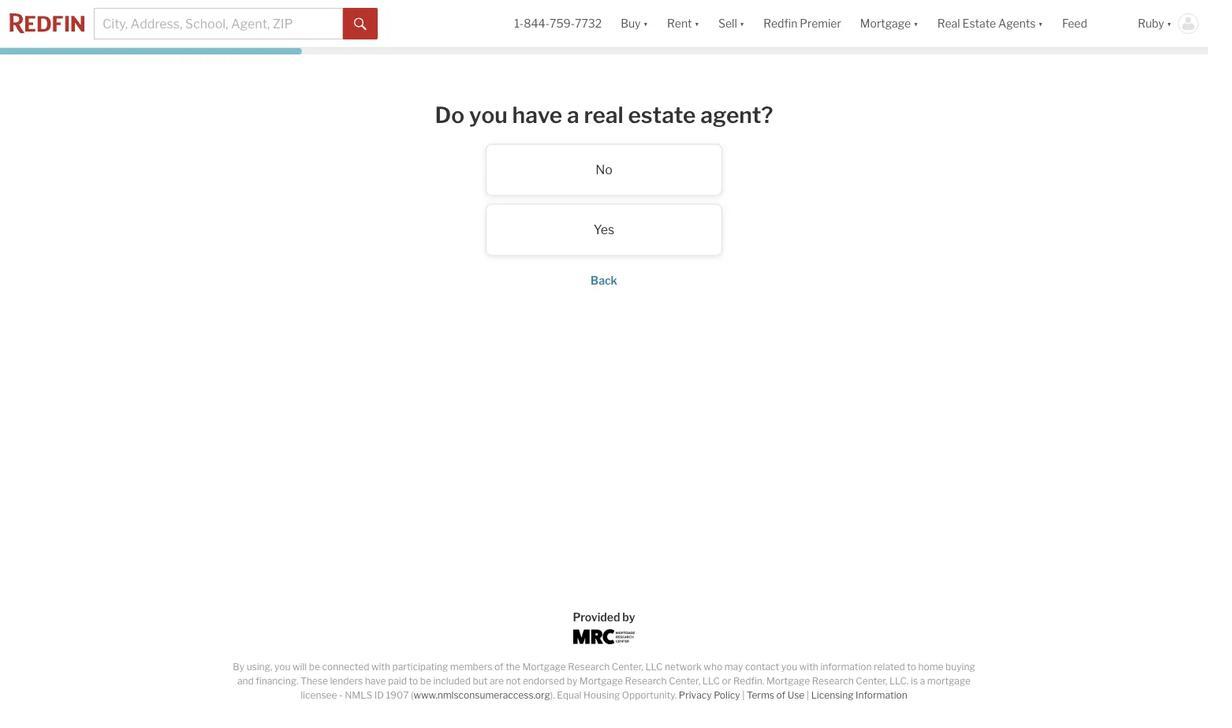 Task type: describe. For each thing, give the bounding box(es) containing it.
and
[[237, 675, 254, 687]]

back button
[[591, 274, 617, 288]]

back
[[591, 274, 617, 288]]

who
[[704, 661, 722, 673]]

feed button
[[1053, 0, 1128, 47]]

www.nmlsconsumeraccess.org link
[[414, 690, 550, 701]]

buy ▾ button
[[611, 0, 658, 47]]

members
[[450, 661, 492, 673]]

by inside by using, you will be connected with participating members of the mortgage research center, llc network who may contact you with information related to home buying and financing. these lenders have paid to be included but are not endorsed by mortgage research center, llc or redfin. mortgage research center, llc. is a mortgage licensee - nmls id 1907 (
[[567, 675, 577, 687]]

contact
[[745, 661, 779, 673]]

not
[[506, 675, 521, 687]]

premier
[[800, 17, 841, 30]]

0 vertical spatial llc
[[645, 661, 663, 673]]

included
[[433, 675, 471, 687]]

may
[[724, 661, 743, 673]]

id
[[374, 690, 384, 701]]

rent
[[667, 17, 692, 30]]

2 with from the left
[[799, 661, 818, 673]]

connected
[[322, 661, 369, 673]]

llc.
[[889, 675, 909, 687]]

do you have a real estate agent? option group
[[289, 144, 920, 256]]

7732
[[575, 17, 602, 30]]

have inside by using, you will be connected with participating members of the mortgage research center, llc network who may contact you with information related to home buying and financing. these lenders have paid to be included but are not endorsed by mortgage research center, llc or redfin. mortgage research center, llc. is a mortgage licensee - nmls id 1907 (
[[365, 675, 386, 687]]

or
[[722, 675, 731, 687]]

buy ▾ button
[[621, 0, 648, 47]]

are
[[490, 675, 504, 687]]

1907
[[386, 690, 409, 701]]

844-
[[524, 17, 550, 30]]

privacy
[[679, 690, 712, 701]]

redfin
[[764, 17, 798, 30]]

mortgage research center image
[[573, 629, 635, 644]]

real estate agents ▾ button
[[928, 0, 1053, 47]]

do
[[435, 101, 465, 128]]

0 vertical spatial a
[[567, 101, 579, 128]]

redfin premier
[[764, 17, 841, 30]]

2 | from the left
[[807, 690, 809, 701]]

1 horizontal spatial research
[[625, 675, 667, 687]]

paid
[[388, 675, 407, 687]]

1 horizontal spatial you
[[469, 101, 508, 128]]

by using, you will be connected with participating members of the mortgage research center, llc network who may contact you with information related to home buying and financing. these lenders have paid to be included but are not endorsed by mortgage research center, llc or redfin. mortgage research center, llc. is a mortgage licensee - nmls id 1907 (
[[233, 661, 975, 701]]

buy
[[621, 17, 641, 30]]

by
[[233, 661, 245, 673]]

policy
[[714, 690, 740, 701]]

related
[[874, 661, 905, 673]]

these
[[300, 675, 328, 687]]

terms
[[747, 690, 774, 701]]

estate agent?
[[628, 101, 773, 128]]

▾ for ruby ▾
[[1167, 17, 1172, 30]]

submit search image
[[354, 18, 367, 31]]

licensing information link
[[811, 690, 908, 701]]

ruby ▾
[[1138, 17, 1172, 30]]

mortgage inside dropdown button
[[860, 17, 911, 30]]

licensing
[[811, 690, 854, 701]]

0 horizontal spatial center,
[[612, 661, 643, 673]]

licensee
[[301, 690, 337, 701]]

home
[[918, 661, 944, 673]]

1-844-759-7732
[[514, 17, 602, 30]]

▾ for rent ▾
[[694, 17, 699, 30]]

mortgage ▾
[[860, 17, 918, 30]]

provided by
[[573, 610, 635, 624]]

www.nmlsconsumeraccess.org ). equal housing opportunity. privacy policy | terms of use | licensing information
[[414, 690, 908, 701]]

1-844-759-7732 link
[[514, 17, 602, 30]]

2 horizontal spatial center,
[[856, 675, 887, 687]]

lenders
[[330, 675, 363, 687]]

5 ▾ from the left
[[1038, 17, 1043, 30]]

financing.
[[256, 675, 298, 687]]

City, Address, School, Agent, ZIP search field
[[94, 8, 343, 39]]

▾ for buy ▾
[[643, 17, 648, 30]]

participating
[[392, 661, 448, 673]]

estate
[[963, 17, 996, 30]]

use
[[788, 690, 805, 701]]

nmls
[[345, 690, 372, 701]]

1 horizontal spatial center,
[[669, 675, 700, 687]]

sell ▾ button
[[709, 0, 754, 47]]

0 horizontal spatial research
[[568, 661, 610, 673]]

2 horizontal spatial research
[[812, 675, 854, 687]]

agents
[[998, 17, 1036, 30]]

www.nmlsconsumeraccess.org
[[414, 690, 550, 701]]

a inside by using, you will be connected with participating members of the mortgage research center, llc network who may contact you with information related to home buying and financing. these lenders have paid to be included but are not endorsed by mortgage research center, llc or redfin. mortgage research center, llc. is a mortgage licensee - nmls id 1907 (
[[920, 675, 925, 687]]

is
[[911, 675, 918, 687]]

2 horizontal spatial you
[[781, 661, 797, 673]]

mortgage
[[927, 675, 971, 687]]

rent ▾ button
[[658, 0, 709, 47]]



Task type: vqa. For each thing, say whether or not it's contained in the screenshot.
Continue button
no



Task type: locate. For each thing, give the bounding box(es) containing it.
you
[[469, 101, 508, 128], [274, 661, 291, 673], [781, 661, 797, 673]]

mortgage ▾ button
[[851, 0, 928, 47]]

1-
[[514, 17, 524, 30]]

the
[[506, 661, 520, 673]]

0 horizontal spatial have
[[365, 675, 386, 687]]

by
[[622, 610, 635, 624], [567, 675, 577, 687]]

ruby
[[1138, 17, 1164, 30]]

equal
[[557, 690, 582, 701]]

2 ▾ from the left
[[694, 17, 699, 30]]

mortgage up endorsed
[[522, 661, 566, 673]]

center, up opportunity.
[[612, 661, 643, 673]]

sell ▾ button
[[718, 0, 745, 47]]

privacy policy link
[[679, 690, 740, 701]]

0 horizontal spatial be
[[309, 661, 320, 673]]

real estate agents ▾
[[937, 17, 1043, 30]]

mortgage up housing on the bottom of page
[[579, 675, 623, 687]]

of
[[494, 661, 504, 673], [776, 690, 786, 701]]

0 horizontal spatial |
[[742, 690, 745, 701]]

you right the contact
[[781, 661, 797, 673]]

with
[[371, 661, 390, 673], [799, 661, 818, 673]]

have up 'id'
[[365, 675, 386, 687]]

feed
[[1062, 17, 1087, 30]]

1 ▾ from the left
[[643, 17, 648, 30]]

redfin premier button
[[754, 0, 851, 47]]

redfin.
[[733, 675, 764, 687]]

sell ▾
[[718, 17, 745, 30]]

sell
[[718, 17, 737, 30]]

6 ▾ from the left
[[1167, 17, 1172, 30]]

(
[[411, 690, 414, 701]]

mortgage up use
[[766, 675, 810, 687]]

a
[[567, 101, 579, 128], [920, 675, 925, 687]]

▾ right buy
[[643, 17, 648, 30]]

of left the
[[494, 661, 504, 673]]

▾ for mortgage ▾
[[913, 17, 918, 30]]

0 vertical spatial to
[[907, 661, 916, 673]]

of left use
[[776, 690, 786, 701]]

a left real
[[567, 101, 579, 128]]

0 horizontal spatial llc
[[645, 661, 663, 673]]

1 | from the left
[[742, 690, 745, 701]]

mortgage
[[860, 17, 911, 30], [522, 661, 566, 673], [579, 675, 623, 687], [766, 675, 810, 687]]

of for members
[[494, 661, 504, 673]]

1 horizontal spatial have
[[512, 101, 562, 128]]

llc up privacy policy link
[[702, 675, 720, 687]]

▾ left the real
[[913, 17, 918, 30]]

| right use
[[807, 690, 809, 701]]

by up mortgage research center image
[[622, 610, 635, 624]]

759-
[[550, 17, 575, 30]]

llc up opportunity.
[[645, 661, 663, 673]]

you right do
[[469, 101, 508, 128]]

llc
[[645, 661, 663, 673], [702, 675, 720, 687]]

center, down network
[[669, 675, 700, 687]]

be up these
[[309, 661, 320, 673]]

housing
[[584, 690, 620, 701]]

of for terms
[[776, 690, 786, 701]]

0 vertical spatial of
[[494, 661, 504, 673]]

1 vertical spatial to
[[409, 675, 418, 687]]

1 horizontal spatial |
[[807, 690, 809, 701]]

mortgage ▾ button
[[860, 0, 918, 47]]

no
[[596, 162, 613, 178]]

0 vertical spatial have
[[512, 101, 562, 128]]

0 horizontal spatial a
[[567, 101, 579, 128]]

endorsed
[[523, 675, 565, 687]]

▾ right sell
[[740, 17, 745, 30]]

1 horizontal spatial with
[[799, 661, 818, 673]]

1 horizontal spatial a
[[920, 675, 925, 687]]

of inside by using, you will be connected with participating members of the mortgage research center, llc network who may contact you with information related to home buying and financing. these lenders have paid to be included but are not endorsed by mortgage research center, llc or redfin. mortgage research center, llc. is a mortgage licensee - nmls id 1907 (
[[494, 661, 504, 673]]

research up "licensing"
[[812, 675, 854, 687]]

terms of use link
[[747, 690, 805, 701]]

▾ for sell ▾
[[740, 17, 745, 30]]

you up "financing."
[[274, 661, 291, 673]]

1 vertical spatial be
[[420, 675, 431, 687]]

|
[[742, 690, 745, 701], [807, 690, 809, 701]]

information
[[820, 661, 872, 673]]

do you have a real estate agent?
[[435, 101, 773, 128]]

research up opportunity.
[[625, 675, 667, 687]]

▾
[[643, 17, 648, 30], [694, 17, 699, 30], [740, 17, 745, 30], [913, 17, 918, 30], [1038, 17, 1043, 30], [1167, 17, 1172, 30]]

1 horizontal spatial by
[[622, 610, 635, 624]]

1 vertical spatial by
[[567, 675, 577, 687]]

with up paid on the left bottom of page
[[371, 661, 390, 673]]

1 horizontal spatial be
[[420, 675, 431, 687]]

provided
[[573, 610, 620, 624]]

be down participating
[[420, 675, 431, 687]]

0 vertical spatial by
[[622, 610, 635, 624]]

have
[[512, 101, 562, 128], [365, 675, 386, 687]]

real
[[937, 17, 960, 30]]

opportunity.
[[622, 690, 677, 701]]

-
[[339, 690, 343, 701]]

0 horizontal spatial to
[[409, 675, 418, 687]]

with up use
[[799, 661, 818, 673]]

real
[[584, 101, 624, 128]]

▾ right the rent at the top of page
[[694, 17, 699, 30]]

rent ▾
[[667, 17, 699, 30]]

have left real
[[512, 101, 562, 128]]

center,
[[612, 661, 643, 673], [669, 675, 700, 687], [856, 675, 887, 687]]

0 horizontal spatial you
[[274, 661, 291, 673]]

information
[[856, 690, 908, 701]]

real estate agents ▾ link
[[937, 0, 1043, 47]]

buy ▾
[[621, 17, 648, 30]]

1 vertical spatial have
[[365, 675, 386, 687]]

1 horizontal spatial llc
[[702, 675, 720, 687]]

0 horizontal spatial of
[[494, 661, 504, 673]]

will
[[293, 661, 307, 673]]

to up is at the right bottom
[[907, 661, 916, 673]]

network
[[665, 661, 702, 673]]

research
[[568, 661, 610, 673], [625, 675, 667, 687], [812, 675, 854, 687]]

0 horizontal spatial with
[[371, 661, 390, 673]]

research up housing on the bottom of page
[[568, 661, 610, 673]]

▾ right ruby
[[1167, 17, 1172, 30]]

4 ▾ from the left
[[913, 17, 918, 30]]

1 with from the left
[[371, 661, 390, 673]]

yes
[[594, 222, 615, 237]]

rent ▾ button
[[667, 0, 699, 47]]

using,
[[247, 661, 272, 673]]

center, up information
[[856, 675, 887, 687]]

but
[[473, 675, 488, 687]]

by up the equal
[[567, 675, 577, 687]]

be
[[309, 661, 320, 673], [420, 675, 431, 687]]

▾ right "agents"
[[1038, 17, 1043, 30]]

1 horizontal spatial of
[[776, 690, 786, 701]]

| down the redfin.
[[742, 690, 745, 701]]

to
[[907, 661, 916, 673], [409, 675, 418, 687]]

).
[[550, 690, 555, 701]]

0 horizontal spatial by
[[567, 675, 577, 687]]

a right is at the right bottom
[[920, 675, 925, 687]]

buying
[[946, 661, 975, 673]]

1 vertical spatial of
[[776, 690, 786, 701]]

1 vertical spatial a
[[920, 675, 925, 687]]

mortgage left the real
[[860, 17, 911, 30]]

1 vertical spatial llc
[[702, 675, 720, 687]]

0 vertical spatial be
[[309, 661, 320, 673]]

3 ▾ from the left
[[740, 17, 745, 30]]

1 horizontal spatial to
[[907, 661, 916, 673]]

to up (
[[409, 675, 418, 687]]



